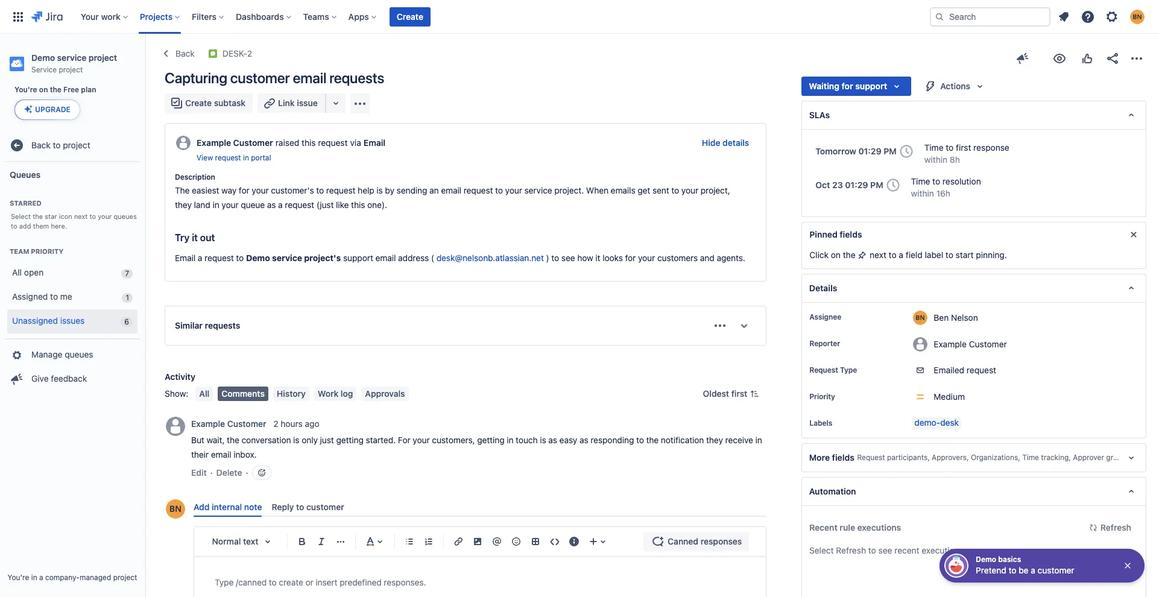 Task type: vqa. For each thing, say whether or not it's contained in the screenshot.
Ben Nelson "link" associated with 11/20/2023
no



Task type: locate. For each thing, give the bounding box(es) containing it.
the right wait,
[[227, 435, 239, 445]]

1 horizontal spatial queues
[[114, 212, 137, 220]]

jira image
[[31, 9, 63, 24], [31, 9, 63, 24]]

hide message image
[[1127, 227, 1141, 242]]

2 horizontal spatial customer
[[1038, 565, 1075, 575]]

time up within 16h button
[[911, 176, 930, 186]]

customer up italic ⌘i icon
[[306, 502, 344, 512]]

(
[[431, 253, 434, 263]]

the for but
[[227, 435, 239, 445]]

back
[[176, 48, 195, 59], [31, 140, 51, 150]]

close image
[[1123, 561, 1133, 571]]

demo inside "demo service project service project"
[[31, 52, 55, 63]]

the for starred
[[33, 212, 43, 220]]

info panel image
[[567, 535, 581, 549]]

1 horizontal spatial this
[[351, 200, 365, 210]]

next right icon
[[74, 212, 88, 220]]

next to a field label to start pinning.
[[868, 250, 1007, 260]]

request right view
[[215, 153, 241, 162]]

this right 'like' at left
[[351, 200, 365, 210]]

queue
[[241, 200, 265, 210]]

demo for demo basics
[[976, 555, 997, 564]]

fields right more
[[832, 452, 855, 463]]

service
[[31, 65, 57, 74]]

0 horizontal spatial next
[[74, 212, 88, 220]]

0 vertical spatial create
[[397, 11, 423, 21]]

1 horizontal spatial as
[[548, 435, 557, 445]]

0 vertical spatial you're
[[14, 85, 37, 94]]

tomorrow 01:29 pm
[[816, 146, 897, 156]]

pinning.
[[976, 250, 1007, 260]]

priority up labels
[[810, 392, 835, 401]]

0 horizontal spatial queues
[[65, 349, 93, 360]]

comments button
[[218, 387, 268, 401]]

0 vertical spatial time
[[925, 142, 944, 153]]

as left the easy
[[548, 435, 557, 445]]

1 vertical spatial 2
[[273, 418, 278, 429]]

0 horizontal spatial on
[[39, 85, 48, 94]]

first
[[956, 142, 971, 153], [732, 388, 748, 399]]

slas element
[[802, 101, 1147, 130]]

on for click
[[831, 250, 841, 260]]

back up capturing
[[176, 48, 195, 59]]

click on the
[[810, 250, 858, 260]]

unassigned
[[12, 316, 58, 326]]

0 vertical spatial back
[[176, 48, 195, 59]]

support right project's
[[343, 253, 373, 263]]

example customer raised this request via email
[[197, 138, 386, 148]]

email left address
[[376, 253, 396, 263]]

you're left company- on the bottom left of page
[[8, 573, 29, 582]]

customer up emailed request
[[969, 339, 1007, 349]]

first up 8h
[[956, 142, 971, 153]]

details element
[[802, 274, 1147, 303]]

1 vertical spatial within
[[911, 188, 934, 198]]

normal
[[212, 536, 241, 547]]

basics
[[998, 555, 1021, 564]]

0 vertical spatial email
[[364, 138, 386, 148]]

back to project link
[[5, 133, 140, 158]]

as
[[267, 200, 276, 210], [548, 435, 557, 445], [580, 435, 588, 445]]

priority up open
[[31, 247, 63, 255]]

in right receive on the bottom of the page
[[755, 435, 762, 445]]

email inside the easiest way for your customer's to request help is by sending an email request to your service project. when emails get sent to your project, they land in your queue as a request (just like this one).
[[441, 185, 461, 196]]

an
[[429, 185, 439, 196]]

settings image
[[1105, 9, 1119, 24]]

time left tracking,
[[1022, 453, 1039, 462]]

0 horizontal spatial support
[[343, 253, 373, 263]]

1 vertical spatial customer
[[306, 502, 344, 512]]

starred select the star icon next to your queues to add them here.
[[10, 199, 137, 230]]

labels pin to top. only you can see pinned fields. image
[[835, 419, 845, 428]]

0 vertical spatial 01:29
[[859, 146, 882, 156]]

1 vertical spatial for
[[239, 185, 249, 196]]

getting right just
[[336, 435, 364, 445]]

this right raised at the top left
[[302, 138, 316, 148]]

they down the
[[175, 200, 192, 210]]

desk-
[[222, 48, 247, 59]]

service inside the easiest way for your customer's to request help is by sending an email request to your service project. when emails get sent to your project, they land in your queue as a request (just like this one).
[[524, 185, 552, 196]]

1 horizontal spatial on
[[831, 250, 841, 260]]

upgrade
[[35, 105, 71, 114]]

example customer up wait,
[[191, 418, 266, 429]]

getting left the touch
[[477, 435, 505, 445]]

sending
[[397, 185, 427, 196]]

0 horizontal spatial example customer
[[191, 418, 266, 429]]

desk-2 link
[[222, 46, 252, 61]]

1 vertical spatial fields
[[832, 452, 855, 463]]

it right try
[[192, 232, 198, 243]]

a
[[278, 200, 283, 210], [899, 250, 904, 260], [198, 253, 202, 263], [1031, 565, 1036, 575], [39, 573, 43, 582]]

work log button
[[314, 387, 357, 401]]

next
[[74, 212, 88, 220], [870, 250, 887, 260]]

add app image
[[353, 96, 367, 111]]

a inside the easiest way for your customer's to request help is by sending an email request to your service project. when emails get sent to your project, they land in your queue as a request (just like this one).
[[278, 200, 283, 210]]

pm right 23
[[870, 180, 883, 190]]

show image
[[735, 316, 754, 335]]

hide details button
[[695, 133, 757, 153]]

1 vertical spatial example
[[934, 339, 967, 349]]

0 vertical spatial on
[[39, 85, 48, 94]]

tab list
[[189, 497, 772, 517]]

automation element
[[802, 477, 1147, 506]]

time inside the time to resolution within 16h
[[911, 176, 930, 186]]

0 vertical spatial they
[[175, 200, 192, 210]]

time for time to first response within 8h
[[925, 142, 944, 153]]

1 horizontal spatial it
[[596, 253, 600, 263]]

team priority group
[[5, 234, 140, 338]]

email a request to demo service project's support email address ( desk@nelsonb.atlassian.net ) to see how it looks for your customers and agents.
[[175, 253, 745, 263]]

within left '16h'
[[911, 188, 934, 198]]

1 horizontal spatial is
[[377, 185, 383, 196]]

example up the emailed
[[934, 339, 967, 349]]

all left open
[[12, 267, 22, 278]]

click
[[810, 250, 829, 260]]

0 vertical spatial support
[[855, 81, 887, 91]]

in left 'portal'
[[243, 153, 249, 162]]

and
[[700, 253, 715, 263]]

watch options: you are not watching this issue, 0 people watching image
[[1053, 51, 1067, 66]]

customer's
[[271, 185, 314, 196]]

0 vertical spatial queues
[[114, 212, 137, 220]]

a left 'field'
[[899, 250, 904, 260]]

you're down service
[[14, 85, 37, 94]]

add internal note
[[194, 502, 262, 512]]

edit
[[191, 467, 207, 478]]

within inside time to first response within 8h
[[925, 154, 948, 165]]

0 horizontal spatial pm
[[870, 180, 883, 190]]

the inside starred select the star icon next to your queues to add them here.
[[33, 212, 43, 220]]

banner
[[0, 0, 1159, 34]]

similar requests
[[175, 320, 240, 331]]

1 vertical spatial this
[[351, 200, 365, 210]]

your right icon
[[98, 212, 112, 220]]

0 horizontal spatial email
[[175, 253, 196, 263]]

give feedback
[[31, 373, 87, 384]]

the for you're
[[50, 85, 61, 94]]

address
[[398, 253, 429, 263]]

demo up service
[[31, 52, 55, 63]]

appswitcher icon image
[[11, 9, 25, 24]]

email down wait,
[[211, 449, 231, 460]]

service request image
[[208, 49, 218, 59]]

example customer
[[934, 339, 1007, 349], [191, 418, 266, 429]]

add image, video, or file image
[[470, 535, 485, 549]]

assignee
[[810, 312, 842, 322]]

your profile and settings image
[[1130, 9, 1145, 24]]

within left 8h
[[925, 154, 948, 165]]

0 vertical spatial clockicon image
[[897, 142, 916, 161]]

they left receive on the bottom of the page
[[706, 435, 723, 445]]

add reaction image
[[257, 468, 266, 478]]

newest first image
[[750, 389, 760, 399]]

0 vertical spatial requests
[[329, 69, 384, 86]]

0 vertical spatial next
[[74, 212, 88, 220]]

note
[[244, 502, 262, 512]]

1 getting from the left
[[336, 435, 364, 445]]

next left 'field'
[[870, 250, 887, 260]]

queues inside starred select the star icon next to your queues to add them here.
[[114, 212, 137, 220]]

participants,
[[887, 453, 930, 462]]

priority inside group
[[31, 247, 63, 255]]

service left project's
[[272, 253, 302, 263]]

0 vertical spatial example
[[197, 138, 231, 148]]

email right via
[[364, 138, 386, 148]]

demo inside 'demo basics pretend to be a customer'
[[976, 555, 997, 564]]

clockicon image left within 16h button
[[883, 176, 903, 195]]

customer up 'portal'
[[233, 138, 273, 148]]

your left project,
[[682, 185, 699, 196]]

0 vertical spatial demo
[[31, 52, 55, 63]]

customer right be
[[1038, 565, 1075, 575]]

on right click
[[831, 250, 841, 260]]

create
[[397, 11, 423, 21], [185, 98, 212, 108]]

queues up give feedback button at the bottom left of the page
[[65, 349, 93, 360]]

menu bar containing all
[[193, 387, 411, 401]]

2 horizontal spatial is
[[540, 435, 546, 445]]

your inside starred select the star icon next to your queues to add them here.
[[98, 212, 112, 220]]

it right how
[[596, 253, 600, 263]]

example
[[197, 138, 231, 148], [934, 339, 967, 349], [191, 418, 225, 429]]

for right way
[[239, 185, 249, 196]]

0 vertical spatial for
[[842, 81, 853, 91]]

service inside "demo service project service project"
[[57, 52, 86, 63]]

demo down queue
[[246, 253, 270, 263]]

work
[[101, 11, 120, 21]]

the up them
[[33, 212, 43, 220]]

your right for
[[413, 435, 430, 445]]

the down pinned fields
[[843, 250, 856, 260]]

0 horizontal spatial as
[[267, 200, 276, 210]]

fields up click on the
[[840, 229, 862, 239]]

organizations,
[[971, 453, 1020, 462]]

easy
[[560, 435, 577, 445]]

0 horizontal spatial first
[[732, 388, 748, 399]]

add
[[194, 502, 210, 512]]

apps button
[[345, 7, 381, 26]]

0 vertical spatial it
[[192, 232, 198, 243]]

1 horizontal spatial getting
[[477, 435, 505, 445]]

for right waiting
[[842, 81, 853, 91]]

first left the 'newest first' image
[[732, 388, 748, 399]]

nelson
[[951, 312, 978, 322]]

0 horizontal spatial demo
[[31, 52, 55, 63]]

for right looks
[[625, 253, 636, 263]]

0 horizontal spatial create
[[185, 98, 212, 108]]

normal text
[[212, 536, 258, 547]]

Search field
[[930, 7, 1051, 26]]

menu bar
[[193, 387, 411, 401]]

only
[[302, 435, 318, 445]]

oldest
[[703, 388, 729, 399]]

clockicon image
[[897, 142, 916, 161], [883, 176, 903, 195]]

their
[[191, 449, 209, 460]]

0 vertical spatial priority
[[31, 247, 63, 255]]

1 vertical spatial on
[[831, 250, 841, 260]]

started.
[[366, 435, 396, 445]]

clockicon image for tomorrow 01:29 pm
[[897, 142, 916, 161]]

0 vertical spatial example customer
[[934, 339, 1007, 349]]

0 horizontal spatial it
[[192, 232, 198, 243]]

demo-desk
[[915, 417, 959, 428]]

1 horizontal spatial 2
[[273, 418, 278, 429]]

1 vertical spatial request
[[857, 453, 885, 462]]

0 vertical spatial fields
[[840, 229, 862, 239]]

request
[[318, 138, 348, 148], [215, 153, 241, 162], [326, 185, 356, 196], [464, 185, 493, 196], [285, 200, 314, 210], [205, 253, 234, 263], [967, 365, 996, 375]]

all inside team priority group
[[12, 267, 22, 278]]

feedback
[[51, 373, 87, 384]]

example customer up emailed request
[[934, 339, 1007, 349]]

requests right the 'similar'
[[205, 320, 240, 331]]

dashboards button
[[232, 7, 296, 26]]

bullet list ⌘⇧8 image
[[402, 535, 417, 549]]

requests up add app image
[[329, 69, 384, 86]]

priority
[[31, 247, 63, 255], [810, 392, 835, 401]]

getting
[[336, 435, 364, 445], [477, 435, 505, 445]]

2 vertical spatial time
[[1022, 453, 1039, 462]]

group
[[5, 338, 140, 395]]

responses
[[701, 536, 742, 547]]

service left project.
[[524, 185, 552, 196]]

2 vertical spatial customer
[[1038, 565, 1075, 575]]

your
[[81, 11, 99, 21]]

example up view
[[197, 138, 231, 148]]

oldest first
[[703, 388, 748, 399]]

the left free
[[50, 85, 61, 94]]

example up wait,
[[191, 418, 225, 429]]

banner containing your work
[[0, 0, 1159, 34]]

in left company- on the bottom left of page
[[31, 573, 37, 582]]

within inside the time to resolution within 16h
[[911, 188, 934, 198]]

1 vertical spatial customer
[[969, 339, 1007, 349]]

start
[[956, 250, 974, 260]]

request left 'type'
[[810, 366, 838, 375]]

your left project.
[[505, 185, 522, 196]]

0 horizontal spatial for
[[239, 185, 249, 196]]

request up 'like' at left
[[326, 185, 356, 196]]

ben
[[934, 312, 949, 322]]

0 horizontal spatial back
[[31, 140, 51, 150]]

1 horizontal spatial service
[[272, 253, 302, 263]]

0 vertical spatial request
[[810, 366, 838, 375]]

2 horizontal spatial for
[[842, 81, 853, 91]]

1 horizontal spatial they
[[706, 435, 723, 445]]

vote options: no one has voted for this issue yet. image
[[1080, 51, 1095, 66]]

0 horizontal spatial this
[[302, 138, 316, 148]]

time inside time to first response within 8h
[[925, 142, 944, 153]]

2 hours ago
[[273, 418, 319, 429]]

copy link to issue image
[[250, 48, 259, 58]]

0 horizontal spatial 2
[[247, 48, 252, 59]]

1 horizontal spatial create
[[397, 11, 423, 21]]

a down customer's
[[278, 200, 283, 210]]

link image
[[451, 535, 466, 549]]

me
[[60, 291, 72, 302]]

add
[[19, 222, 31, 230]]

email inside but wait, the conversation is only just getting started. for your customers, getting in touch is as easy as responding to the notification they receive in their email inbox.
[[211, 449, 231, 460]]

in right the "land"
[[213, 200, 219, 210]]

first inside button
[[732, 388, 748, 399]]

project down upgrade
[[63, 140, 90, 150]]

hide details
[[702, 138, 749, 148]]

1 vertical spatial create
[[185, 98, 212, 108]]

for inside dropdown button
[[842, 81, 853, 91]]

customers,
[[432, 435, 475, 445]]

1 horizontal spatial first
[[956, 142, 971, 153]]

the for click
[[843, 250, 856, 260]]

it
[[192, 232, 198, 243], [596, 253, 600, 263]]

01:29 right tomorrow in the top right of the page
[[859, 146, 882, 156]]

0 horizontal spatial all
[[12, 267, 22, 278]]

is left by
[[377, 185, 383, 196]]

manage queues
[[31, 349, 93, 360]]

help image
[[1081, 9, 1095, 24]]

create right apps popup button
[[397, 11, 423, 21]]

1 horizontal spatial all
[[199, 388, 209, 399]]

select
[[11, 212, 31, 220]]

create down capturing
[[185, 98, 212, 108]]

service up free
[[57, 52, 86, 63]]

request left via
[[318, 138, 348, 148]]

email
[[293, 69, 326, 86], [441, 185, 461, 196], [376, 253, 396, 263], [211, 449, 231, 460]]

compon
[[1134, 453, 1159, 462]]

sidebar navigation image
[[131, 48, 158, 72]]

0 vertical spatial 2
[[247, 48, 252, 59]]

all inside "button"
[[199, 388, 209, 399]]

your left customers
[[638, 253, 655, 263]]

to inside time to first response within 8h
[[946, 142, 954, 153]]

support right waiting
[[855, 81, 887, 91]]

1 horizontal spatial back
[[176, 48, 195, 59]]

to inside the time to resolution within 16h
[[933, 176, 940, 186]]

oct
[[816, 180, 830, 190]]

request right the emailed
[[967, 365, 996, 375]]

to inside 'demo basics pretend to be a customer'
[[1009, 565, 1017, 575]]

1 vertical spatial all
[[199, 388, 209, 399]]

1 horizontal spatial support
[[855, 81, 887, 91]]

plan
[[81, 85, 96, 94]]

0 horizontal spatial customer
[[230, 69, 290, 86]]

2 vertical spatial service
[[272, 253, 302, 263]]

copy link to comment image
[[322, 418, 332, 428]]

create inside 'primary' element
[[397, 11, 423, 21]]

in inside the easiest way for your customer's to request help is by sending an email request to your service project. when emails get sent to your project, they land in your queue as a request (just like this one).
[[213, 200, 219, 210]]

1 vertical spatial next
[[870, 250, 887, 260]]

is
[[377, 185, 383, 196], [293, 435, 299, 445], [540, 435, 546, 445]]

response
[[974, 142, 1010, 153]]

all for all open
[[12, 267, 22, 278]]

customer up conversation
[[227, 418, 266, 429]]

0 vertical spatial first
[[956, 142, 971, 153]]

0 horizontal spatial service
[[57, 52, 86, 63]]

demo up pretend
[[976, 555, 997, 564]]

on for you're
[[39, 85, 48, 94]]

2 left hours
[[273, 418, 278, 429]]

0 vertical spatial customer
[[230, 69, 290, 86]]

actions image
[[1130, 51, 1144, 66]]

clockicon image left within 8h button
[[897, 142, 916, 161]]

1 horizontal spatial demo
[[246, 253, 270, 263]]

0 horizontal spatial getting
[[336, 435, 364, 445]]

2 up capturing customer email requests
[[247, 48, 252, 59]]

request
[[810, 366, 838, 375], [857, 453, 885, 462]]

starred group
[[5, 186, 140, 234]]

portal
[[251, 153, 271, 162]]

01:29 right 23
[[845, 180, 868, 190]]

0 vertical spatial service
[[57, 52, 86, 63]]

all for all
[[199, 388, 209, 399]]

2 vertical spatial example
[[191, 418, 225, 429]]

create subtask
[[185, 98, 246, 108]]

primary element
[[7, 0, 930, 33]]

queues up 7
[[114, 212, 137, 220]]

2 horizontal spatial demo
[[976, 555, 997, 564]]

the
[[50, 85, 61, 94], [33, 212, 43, 220], [843, 250, 856, 260], [227, 435, 239, 445], [646, 435, 659, 445]]

0 horizontal spatial they
[[175, 200, 192, 210]]

request left participants, at the right
[[857, 453, 885, 462]]

give feedback image
[[1016, 51, 1030, 66]]

issues
[[60, 316, 85, 326]]

1 vertical spatial back
[[31, 140, 51, 150]]

23
[[832, 180, 843, 190]]

0 vertical spatial pm
[[884, 146, 897, 156]]

1 vertical spatial example customer
[[191, 418, 266, 429]]

1 vertical spatial it
[[596, 253, 600, 263]]

0 vertical spatial all
[[12, 267, 22, 278]]

reporter
[[810, 339, 840, 348]]

all right show:
[[199, 388, 209, 399]]

time up within 8h button
[[925, 142, 944, 153]]

2 horizontal spatial service
[[524, 185, 552, 196]]

share image
[[1106, 51, 1120, 66]]

1 vertical spatial email
[[175, 253, 196, 263]]

your up queue
[[252, 185, 269, 196]]

1 horizontal spatial priority
[[810, 392, 835, 401]]

as right the easy
[[580, 435, 588, 445]]

is right the touch
[[540, 435, 546, 445]]



Task type: describe. For each thing, give the bounding box(es) containing it.
the left notification
[[646, 435, 659, 445]]

demo basics pretend to be a customer
[[976, 555, 1075, 575]]

emailed request
[[934, 365, 996, 375]]

your work button
[[77, 7, 133, 26]]

hide
[[702, 138, 720, 148]]

emoji image
[[509, 535, 524, 549]]

issue
[[297, 98, 318, 108]]

1 vertical spatial support
[[343, 253, 373, 263]]

inbox.
[[234, 449, 257, 460]]

demo service project service project
[[31, 52, 117, 74]]

desk-2
[[222, 48, 252, 59]]

type
[[840, 366, 857, 375]]

like
[[336, 200, 349, 210]]

1 horizontal spatial requests
[[329, 69, 384, 86]]

customer inside 'demo basics pretend to be a customer'
[[1038, 565, 1075, 575]]

request right an
[[464, 185, 493, 196]]

give feedback button
[[5, 367, 140, 391]]

the
[[175, 185, 190, 196]]

editor toolbar toolbar
[[206, 529, 761, 555]]

waiting for support
[[809, 81, 887, 91]]

conversation
[[242, 435, 291, 445]]

description
[[175, 173, 215, 182]]

project up free
[[59, 65, 83, 74]]

capturing customer email requests
[[165, 69, 384, 86]]

in left the touch
[[507, 435, 514, 445]]

fields for pinned
[[840, 229, 862, 239]]

more
[[810, 452, 830, 463]]

code snippet image
[[548, 535, 562, 549]]

request down the 'out'
[[205, 253, 234, 263]]

help
[[358, 185, 374, 196]]

(just
[[316, 200, 334, 210]]

2 horizontal spatial as
[[580, 435, 588, 445]]

support inside dropdown button
[[855, 81, 887, 91]]

bold ⌘b image
[[295, 535, 309, 549]]

icon
[[59, 212, 72, 220]]

show:
[[165, 388, 188, 399]]

1 vertical spatial demo
[[246, 253, 270, 263]]

projects
[[140, 11, 173, 21]]

waiting
[[809, 81, 840, 91]]

approvals
[[365, 388, 405, 399]]

clockicon image for oct 23 01:29 pm
[[883, 176, 903, 195]]

first inside time to first response within 8h
[[956, 142, 971, 153]]

for inside the easiest way for your customer's to request help is by sending an email request to your service project. when emails get sent to your project, they land in your queue as a request (just like this one).
[[239, 185, 249, 196]]

1 horizontal spatial customer
[[306, 502, 344, 512]]

more fields request participants, approvers, organizations, time tracking, approver groups, compon
[[810, 452, 1159, 463]]

numbered list ⌘⇧7 image
[[422, 535, 436, 549]]

notification
[[661, 435, 704, 445]]

wait,
[[207, 435, 225, 445]]

1 horizontal spatial email
[[364, 138, 386, 148]]

tracking,
[[1041, 453, 1071, 462]]

pinned
[[810, 229, 838, 239]]

request inside more fields request participants, approvers, organizations, time tracking, approver groups, compon
[[857, 453, 885, 462]]

open
[[24, 267, 44, 278]]

back for back
[[176, 48, 195, 59]]

star
[[45, 212, 57, 220]]

create subtask button
[[165, 93, 253, 113]]

view
[[197, 153, 213, 162]]

demo-desk link
[[912, 417, 962, 429]]

more fields element
[[802, 443, 1159, 472]]

approvers,
[[932, 453, 969, 462]]

slas
[[810, 110, 830, 120]]

they inside but wait, the conversation is only just getting started. for your customers, getting in touch is as easy as responding to the notification they receive in their email inbox.
[[706, 435, 723, 445]]

create button
[[390, 7, 431, 26]]

manage
[[31, 349, 62, 360]]

request type
[[810, 366, 857, 375]]

canned responses
[[668, 536, 742, 547]]

0 horizontal spatial request
[[810, 366, 838, 375]]

automation
[[810, 486, 857, 496]]

demo-
[[915, 417, 940, 428]]

they inside the easiest way for your customer's to request help is by sending an email request to your service project. when emails get sent to your project, they land in your queue as a request (just like this one).
[[175, 200, 192, 210]]

project up plan
[[89, 52, 117, 63]]

as inside the easiest way for your customer's to request help is by sending an email request to your service project. when emails get sent to your project, they land in your queue as a request (just like this one).
[[267, 200, 276, 210]]

request down customer's
[[285, 200, 314, 210]]

text
[[243, 536, 258, 547]]

a inside 'demo basics pretend to be a customer'
[[1031, 565, 1036, 575]]

back to project
[[31, 140, 90, 150]]

you're for you're on the free plan
[[14, 85, 37, 94]]

emails
[[611, 185, 635, 196]]

unassigned issues
[[12, 316, 85, 326]]

to inside but wait, the conversation is only just getting started. for your customers, getting in touch is as easy as responding to the notification they receive in their email inbox.
[[636, 435, 644, 445]]

1 vertical spatial 01:29
[[845, 180, 868, 190]]

0 vertical spatial this
[[302, 138, 316, 148]]

work log
[[318, 388, 353, 399]]

link issue
[[278, 98, 318, 108]]

time inside more fields request participants, approvers, organizations, time tracking, approver groups, compon
[[1022, 453, 1039, 462]]

time for time to resolution within 16h
[[911, 176, 930, 186]]

assignee pin to top. only you can see pinned fields. image
[[844, 312, 854, 322]]

1 vertical spatial requests
[[205, 320, 240, 331]]

7
[[125, 269, 129, 278]]

the easiest way for your customer's to request help is by sending an email request to your service project. when emails get sent to your project, they land in your queue as a request (just like this one).
[[175, 185, 732, 210]]

this inside the easiest way for your customer's to request help is by sending an email request to your service project. when emails get sent to your project, they land in your queue as a request (just like this one).
[[351, 200, 365, 210]]

1 horizontal spatial example customer
[[934, 339, 1007, 349]]

log
[[341, 388, 353, 399]]

when
[[586, 185, 609, 196]]

create for create
[[397, 11, 423, 21]]

filters
[[192, 11, 217, 21]]

1 vertical spatial priority
[[810, 392, 835, 401]]

your down way
[[222, 200, 239, 210]]

1 horizontal spatial pm
[[884, 146, 897, 156]]

2 getting from the left
[[477, 435, 505, 445]]

table image
[[528, 535, 543, 549]]

project inside back to project link
[[63, 140, 90, 150]]

tab list containing add internal note
[[189, 497, 772, 517]]

demo for demo service project
[[31, 52, 55, 63]]

to inside team priority group
[[50, 291, 58, 302]]

similar
[[175, 320, 203, 331]]

tomorrow
[[816, 146, 856, 156]]

them
[[33, 222, 49, 230]]

project right managed
[[113, 573, 137, 582]]

delete button
[[216, 467, 242, 479]]

looks
[[603, 253, 623, 263]]

back link
[[157, 44, 198, 63]]

by
[[385, 185, 394, 196]]

0 horizontal spatial is
[[293, 435, 299, 445]]

a left company- on the bottom left of page
[[39, 573, 43, 582]]

teams
[[303, 11, 329, 21]]

search image
[[935, 12, 945, 21]]

teams button
[[300, 7, 341, 26]]

next inside starred select the star icon next to your queues to add them here.
[[74, 212, 88, 220]]

1 horizontal spatial for
[[625, 253, 636, 263]]

mention image
[[490, 535, 504, 549]]

email up issue
[[293, 69, 326, 86]]

Add internal note - Main content area, start typing to enter text. text field
[[215, 576, 746, 590]]

is inside the easiest way for your customer's to request help is by sending an email request to your service project. when emails get sent to your project, they land in your queue as a request (just like this one).
[[377, 185, 383, 196]]

fields for more
[[832, 452, 855, 463]]

group containing manage queues
[[5, 338, 140, 395]]

details
[[810, 283, 838, 293]]

back for back to project
[[31, 140, 51, 150]]

8h
[[950, 154, 960, 165]]

profile image of ben nelson image
[[166, 499, 185, 519]]

in inside the view request in portal link
[[243, 153, 249, 162]]

within 8h button
[[925, 154, 960, 166]]

notifications image
[[1057, 9, 1071, 24]]

just
[[320, 435, 334, 445]]

your inside but wait, the conversation is only just getting started. for your customers, getting in touch is as easy as responding to the notification they receive in their email inbox.
[[413, 435, 430, 445]]

try
[[175, 232, 190, 243]]

pretend
[[976, 565, 1007, 575]]

0 vertical spatial customer
[[233, 138, 273, 148]]

queues inside button
[[65, 349, 93, 360]]

agents.
[[717, 253, 745, 263]]

subtask
[[214, 98, 246, 108]]

2 vertical spatial customer
[[227, 418, 266, 429]]

pinned fields
[[810, 229, 862, 239]]

link web pages and more image
[[329, 96, 343, 110]]

team
[[10, 247, 29, 255]]

approvals button
[[362, 387, 409, 401]]

time to resolution within 16h
[[911, 176, 981, 198]]

project.
[[554, 185, 584, 196]]

more formatting image
[[334, 535, 348, 549]]

assigned
[[12, 291, 48, 302]]

you're for you're in a company-managed project
[[8, 573, 29, 582]]

a down try it out
[[198, 253, 202, 263]]

italic ⌘i image
[[314, 535, 329, 549]]

1
[[126, 293, 129, 302]]

all open
[[12, 267, 44, 278]]

create for create subtask
[[185, 98, 212, 108]]

1 vertical spatial pm
[[870, 180, 883, 190]]

ago
[[305, 418, 319, 429]]



